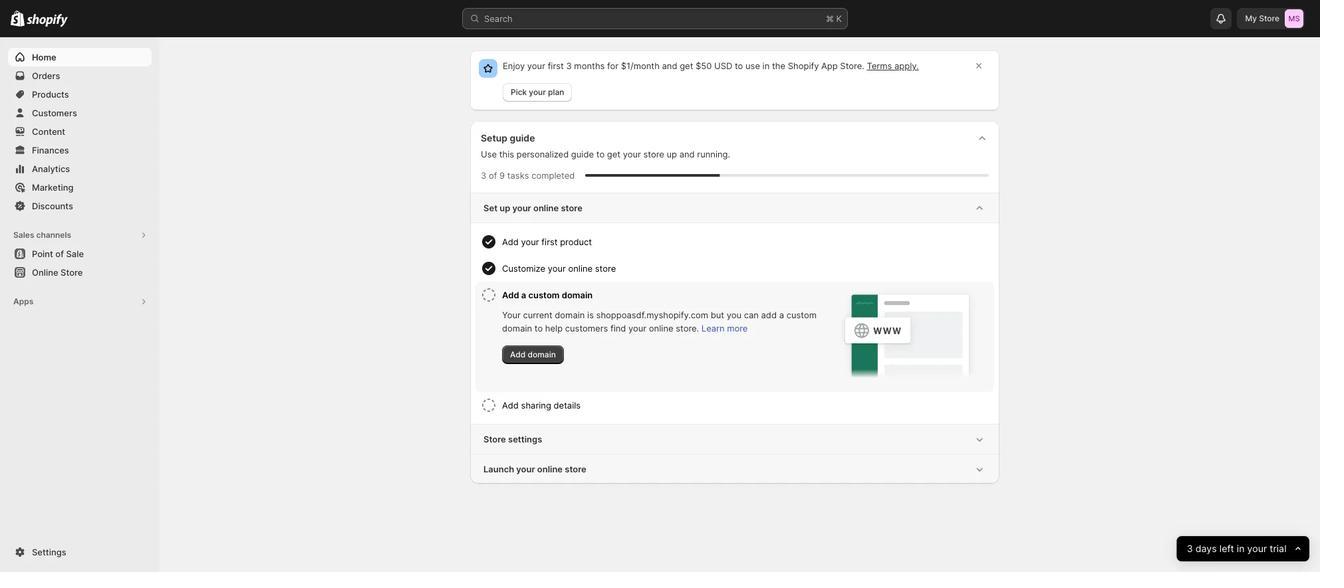 Task type: vqa. For each thing, say whether or not it's contained in the screenshot.
'text field'
no



Task type: describe. For each thing, give the bounding box(es) containing it.
point of sale
[[32, 249, 84, 259]]

add sharing details
[[502, 400, 581, 411]]

store.
[[676, 323, 699, 334]]

pick your plan link
[[503, 83, 572, 102]]

store for my store
[[1259, 13, 1279, 23]]

0 vertical spatial guide
[[510, 132, 535, 144]]

running.
[[697, 149, 730, 160]]

9
[[499, 170, 505, 181]]

discounts
[[32, 201, 73, 211]]

store inside set up your online store dropdown button
[[561, 203, 583, 213]]

domain down your
[[502, 323, 532, 334]]

finances link
[[8, 141, 152, 160]]

use
[[481, 149, 497, 160]]

custom inside dropdown button
[[528, 290, 560, 301]]

domain inside dropdown button
[[562, 290, 593, 301]]

settings
[[508, 434, 542, 445]]

point
[[32, 249, 53, 259]]

3 days left in your trial button
[[1177, 537, 1309, 562]]

details
[[554, 400, 581, 411]]

add for add a custom domain
[[502, 290, 519, 301]]

launch your online store
[[483, 464, 586, 475]]

domain up help
[[555, 310, 585, 321]]

0 vertical spatial and
[[662, 61, 677, 71]]

personalized
[[517, 149, 569, 160]]

products
[[32, 89, 69, 100]]

is
[[587, 310, 594, 321]]

trial
[[1270, 543, 1287, 555]]

customize your online store
[[502, 263, 616, 274]]

use
[[745, 61, 760, 71]]

use this personalized guide to get your store up and running.
[[481, 149, 730, 160]]

setup guide
[[481, 132, 535, 144]]

store settings button
[[470, 425, 1000, 454]]

online store link
[[8, 263, 152, 282]]

mark add sharing details as done image
[[481, 398, 497, 414]]

customize your online store button
[[502, 255, 989, 282]]

sale
[[66, 249, 84, 259]]

0 vertical spatial to
[[735, 61, 743, 71]]

custom inside your current domain is shoppoasdf.myshopify.com but you can add a custom domain to help customers find your online store.
[[786, 310, 817, 321]]

your inside launch your online store dropdown button
[[516, 464, 535, 475]]

your current domain is shoppoasdf.myshopify.com but you can add a custom domain to help customers find your online store.
[[502, 310, 817, 334]]

first for product
[[542, 237, 558, 247]]

tasks
[[507, 170, 529, 181]]

0 vertical spatial 3
[[566, 61, 572, 71]]

1 horizontal spatial guide
[[571, 149, 594, 160]]

add for add sharing details
[[502, 400, 519, 411]]

up inside dropdown button
[[500, 203, 510, 213]]

set
[[483, 203, 497, 213]]

terms
[[867, 61, 892, 71]]

a inside your current domain is shoppoasdf.myshopify.com but you can add a custom domain to help customers find your online store.
[[779, 310, 784, 321]]

customers
[[32, 108, 77, 118]]

products link
[[8, 85, 152, 104]]

$50
[[696, 61, 712, 71]]

your
[[502, 310, 521, 321]]

discounts link
[[8, 197, 152, 215]]

add your first product
[[502, 237, 592, 247]]

3 for 3 of 9 tasks completed
[[481, 170, 486, 181]]

find
[[610, 323, 626, 334]]

your inside your current domain is shoppoasdf.myshopify.com but you can add a custom domain to help customers find your online store.
[[628, 323, 647, 334]]

sales channels
[[13, 230, 71, 240]]

of for 9
[[489, 170, 497, 181]]

your inside pick your plan link
[[529, 87, 546, 97]]

⌘ k
[[826, 13, 842, 24]]

store inside customize your online store dropdown button
[[595, 263, 616, 274]]

online store
[[32, 267, 83, 278]]

learn more
[[701, 323, 748, 334]]

your inside set up your online store dropdown button
[[512, 203, 531, 213]]

plan
[[548, 87, 564, 97]]

to inside your current domain is shoppoasdf.myshopify.com but you can add a custom domain to help customers find your online store.
[[535, 323, 543, 334]]

3 of 9 tasks completed
[[481, 170, 575, 181]]

point of sale button
[[0, 245, 160, 263]]

channels
[[36, 230, 71, 240]]

learn more link
[[701, 323, 748, 334]]

months
[[574, 61, 605, 71]]

pick your plan
[[511, 87, 564, 97]]

app
[[821, 61, 838, 71]]

my
[[1245, 13, 1257, 23]]

marketing
[[32, 182, 73, 193]]

3 for 3 days left in your trial
[[1187, 543, 1193, 555]]

point of sale link
[[8, 245, 152, 263]]

online inside customize your online store dropdown button
[[568, 263, 593, 274]]

analytics
[[32, 164, 70, 174]]

shoppoasdf.myshopify.com
[[596, 310, 708, 321]]

your inside customize your online store dropdown button
[[548, 263, 566, 274]]

online store button
[[0, 263, 160, 282]]

orders link
[[8, 67, 152, 85]]

for
[[607, 61, 618, 71]]

add for add your first product
[[502, 237, 519, 247]]

domain down help
[[528, 350, 556, 360]]



Task type: locate. For each thing, give the bounding box(es) containing it.
0 horizontal spatial of
[[55, 249, 64, 259]]

my store
[[1245, 13, 1279, 23]]

apps button
[[8, 293, 152, 311]]

2 horizontal spatial store
[[1259, 13, 1279, 23]]

store up "add a custom domain" dropdown button
[[595, 263, 616, 274]]

orders
[[32, 70, 60, 81]]

content link
[[8, 122, 152, 141]]

search
[[484, 13, 513, 24]]

1 vertical spatial get
[[607, 149, 620, 160]]

and
[[662, 61, 677, 71], [679, 149, 695, 160]]

2 vertical spatial 3
[[1187, 543, 1193, 555]]

a right add at the right bottom
[[779, 310, 784, 321]]

first up plan
[[548, 61, 564, 71]]

in inside 'dropdown button'
[[1237, 543, 1245, 555]]

1 horizontal spatial up
[[667, 149, 677, 160]]

of inside "link"
[[55, 249, 64, 259]]

domain up is
[[562, 290, 593, 301]]

store up launch on the bottom of page
[[483, 434, 506, 445]]

1 vertical spatial first
[[542, 237, 558, 247]]

add a custom domain element
[[502, 309, 819, 364]]

first
[[548, 61, 564, 71], [542, 237, 558, 247]]

get
[[680, 61, 693, 71], [607, 149, 620, 160]]

2 vertical spatial to
[[535, 323, 543, 334]]

add your first product button
[[502, 229, 989, 255]]

of left sale
[[55, 249, 64, 259]]

0 horizontal spatial get
[[607, 149, 620, 160]]

1 vertical spatial up
[[500, 203, 510, 213]]

guide up "this"
[[510, 132, 535, 144]]

setup
[[481, 132, 507, 144]]

but
[[711, 310, 724, 321]]

add inside add your first product dropdown button
[[502, 237, 519, 247]]

online inside your current domain is shoppoasdf.myshopify.com but you can add a custom domain to help customers find your online store.
[[649, 323, 673, 334]]

usd
[[714, 61, 732, 71]]

3 inside 'dropdown button'
[[1187, 543, 1193, 555]]

1 horizontal spatial get
[[680, 61, 693, 71]]

add a custom domain button
[[502, 282, 819, 309]]

the
[[772, 61, 785, 71]]

and right $1/month
[[662, 61, 677, 71]]

settings
[[32, 547, 66, 558]]

first inside dropdown button
[[542, 237, 558, 247]]

add for add domain
[[510, 350, 526, 360]]

add inside "add a custom domain" dropdown button
[[502, 290, 519, 301]]

custom up current
[[528, 290, 560, 301]]

content
[[32, 126, 65, 137]]

1 vertical spatial a
[[779, 310, 784, 321]]

marketing link
[[8, 178, 152, 197]]

launch your online store button
[[470, 455, 1000, 484]]

online down completed
[[533, 203, 559, 213]]

store inside button
[[61, 267, 83, 278]]

a
[[521, 290, 526, 301], [779, 310, 784, 321]]

online down product
[[568, 263, 593, 274]]

0 horizontal spatial to
[[535, 323, 543, 334]]

sharing
[[521, 400, 551, 411]]

add
[[761, 310, 777, 321]]

1 horizontal spatial 3
[[566, 61, 572, 71]]

in right left
[[1237, 543, 1245, 555]]

1 vertical spatial 3
[[481, 170, 486, 181]]

add right mark add sharing details as done image
[[502, 400, 519, 411]]

store left running.
[[643, 149, 664, 160]]

add up customize
[[502, 237, 519, 247]]

first left product
[[542, 237, 558, 247]]

set up your online store button
[[470, 194, 1000, 223]]

left
[[1220, 543, 1234, 555]]

2 vertical spatial store
[[483, 434, 506, 445]]

your
[[527, 61, 545, 71], [529, 87, 546, 97], [623, 149, 641, 160], [512, 203, 531, 213], [521, 237, 539, 247], [548, 263, 566, 274], [628, 323, 647, 334], [516, 464, 535, 475], [1247, 543, 1267, 555]]

launch
[[483, 464, 514, 475]]

customize
[[502, 263, 545, 274]]

0 horizontal spatial in
[[762, 61, 770, 71]]

of left 9
[[489, 170, 497, 181]]

up right set
[[500, 203, 510, 213]]

product
[[560, 237, 592, 247]]

store down sale
[[61, 267, 83, 278]]

3 left months
[[566, 61, 572, 71]]

help
[[545, 323, 563, 334]]

my store image
[[1285, 9, 1303, 28]]

online down the settings
[[537, 464, 563, 475]]

to down current
[[535, 323, 543, 334]]

finances
[[32, 145, 69, 156]]

0 vertical spatial in
[[762, 61, 770, 71]]

apps
[[13, 297, 33, 307]]

1 vertical spatial guide
[[571, 149, 594, 160]]

store settings
[[483, 434, 542, 445]]

you
[[727, 310, 742, 321]]

store
[[1259, 13, 1279, 23], [61, 267, 83, 278], [483, 434, 506, 445]]

1 horizontal spatial in
[[1237, 543, 1245, 555]]

terms apply. link
[[867, 61, 919, 71]]

online
[[533, 203, 559, 213], [568, 263, 593, 274], [649, 323, 673, 334], [537, 464, 563, 475]]

shopify image
[[27, 14, 68, 27]]

in left the
[[762, 61, 770, 71]]

shopify
[[788, 61, 819, 71]]

your inside 3 days left in your trial 'dropdown button'
[[1247, 543, 1267, 555]]

0 vertical spatial get
[[680, 61, 693, 71]]

set up your online store
[[483, 203, 583, 213]]

domain
[[562, 290, 593, 301], [555, 310, 585, 321], [502, 323, 532, 334], [528, 350, 556, 360]]

to right personalized
[[596, 149, 605, 160]]

0 vertical spatial of
[[489, 170, 497, 181]]

1 horizontal spatial and
[[679, 149, 695, 160]]

in
[[762, 61, 770, 71], [1237, 543, 1245, 555]]

add up your
[[502, 290, 519, 301]]

custom
[[528, 290, 560, 301], [786, 310, 817, 321]]

online
[[32, 267, 58, 278]]

1 vertical spatial in
[[1237, 543, 1245, 555]]

this
[[499, 149, 514, 160]]

sales channels button
[[8, 226, 152, 245]]

0 horizontal spatial guide
[[510, 132, 535, 144]]

days
[[1196, 543, 1217, 555]]

apply.
[[894, 61, 919, 71]]

a inside "add a custom domain" dropdown button
[[521, 290, 526, 301]]

custom right add at the right bottom
[[786, 310, 817, 321]]

of for sale
[[55, 249, 64, 259]]

store right my
[[1259, 13, 1279, 23]]

shopify image
[[11, 11, 25, 27]]

0 vertical spatial a
[[521, 290, 526, 301]]

customers
[[565, 323, 608, 334]]

0 vertical spatial first
[[548, 61, 564, 71]]

up
[[667, 149, 677, 160], [500, 203, 510, 213]]

3
[[566, 61, 572, 71], [481, 170, 486, 181], [1187, 543, 1193, 555]]

completed
[[531, 170, 575, 181]]

1 vertical spatial store
[[61, 267, 83, 278]]

guide
[[510, 132, 535, 144], [571, 149, 594, 160]]

home link
[[8, 48, 152, 67]]

3 left 9
[[481, 170, 486, 181]]

1 vertical spatial of
[[55, 249, 64, 259]]

enjoy
[[503, 61, 525, 71]]

store for online store
[[61, 267, 83, 278]]

current
[[523, 310, 552, 321]]

store.
[[840, 61, 864, 71]]

1 vertical spatial custom
[[786, 310, 817, 321]]

a up current
[[521, 290, 526, 301]]

k
[[836, 13, 842, 24]]

to left use
[[735, 61, 743, 71]]

add domain link
[[502, 346, 564, 364]]

1 horizontal spatial store
[[483, 434, 506, 445]]

and left running.
[[679, 149, 695, 160]]

enjoy your first 3 months for $1/month and get $50 usd to use in the shopify app store. terms apply.
[[503, 61, 919, 71]]

1 horizontal spatial custom
[[786, 310, 817, 321]]

store inside dropdown button
[[483, 434, 506, 445]]

up left running.
[[667, 149, 677, 160]]

online down shoppoasdf.myshopify.com
[[649, 323, 673, 334]]

can
[[744, 310, 759, 321]]

2 horizontal spatial 3
[[1187, 543, 1193, 555]]

add down your
[[510, 350, 526, 360]]

store inside launch your online store dropdown button
[[565, 464, 586, 475]]

0 horizontal spatial store
[[61, 267, 83, 278]]

add inside add domain link
[[510, 350, 526, 360]]

settings link
[[8, 543, 152, 562]]

store up product
[[561, 203, 583, 213]]

0 horizontal spatial 3
[[481, 170, 486, 181]]

1 vertical spatial and
[[679, 149, 695, 160]]

0 horizontal spatial up
[[500, 203, 510, 213]]

learn
[[701, 323, 725, 334]]

0 horizontal spatial a
[[521, 290, 526, 301]]

online inside launch your online store dropdown button
[[537, 464, 563, 475]]

1 horizontal spatial to
[[596, 149, 605, 160]]

analytics link
[[8, 160, 152, 178]]

1 horizontal spatial a
[[779, 310, 784, 321]]

0 horizontal spatial and
[[662, 61, 677, 71]]

add sharing details button
[[502, 392, 989, 419]]

1 horizontal spatial of
[[489, 170, 497, 181]]

mark add a custom domain as done image
[[481, 287, 497, 303]]

your inside add your first product dropdown button
[[521, 237, 539, 247]]

3 left the days
[[1187, 543, 1193, 555]]

$1/month
[[621, 61, 660, 71]]

store down details
[[565, 464, 586, 475]]

online inside set up your online store dropdown button
[[533, 203, 559, 213]]

0 vertical spatial store
[[1259, 13, 1279, 23]]

first for 3
[[548, 61, 564, 71]]

0 horizontal spatial custom
[[528, 290, 560, 301]]

add domain
[[510, 350, 556, 360]]

pick
[[511, 87, 527, 97]]

guide up completed
[[571, 149, 594, 160]]

2 horizontal spatial to
[[735, 61, 743, 71]]

add inside 'add sharing details' dropdown button
[[502, 400, 519, 411]]

3 days left in your trial
[[1187, 543, 1287, 555]]

home
[[32, 52, 56, 63]]

0 vertical spatial up
[[667, 149, 677, 160]]

to
[[735, 61, 743, 71], [596, 149, 605, 160], [535, 323, 543, 334]]

0 vertical spatial custom
[[528, 290, 560, 301]]

sales
[[13, 230, 34, 240]]

⌘
[[826, 13, 834, 24]]

1 vertical spatial to
[[596, 149, 605, 160]]



